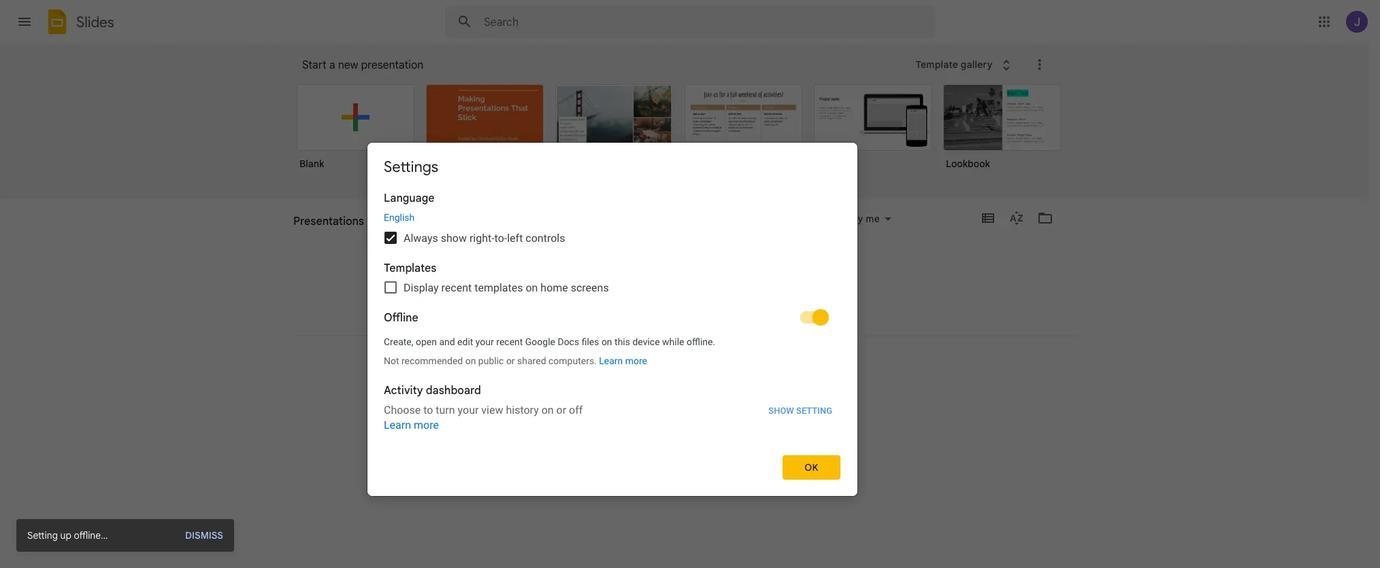 Task type: locate. For each thing, give the bounding box(es) containing it.
or left off
[[556, 404, 566, 417]]

your
[[476, 337, 494, 348], [458, 404, 479, 417]]

this
[[615, 337, 630, 348]]

or right public
[[506, 356, 515, 367]]

learn
[[599, 356, 623, 367], [384, 419, 411, 432]]

presentations by title
[[293, 215, 402, 229], [293, 220, 389, 233]]

recent right display
[[441, 282, 472, 295]]

0 vertical spatial recent
[[441, 282, 472, 295]]

0 vertical spatial learn more link
[[599, 356, 647, 367]]

1 vertical spatial learn more link
[[384, 419, 439, 432]]

shared
[[517, 356, 546, 367]]

presentations
[[293, 215, 364, 229], [293, 220, 355, 233]]

not recommended on public or shared computers. learn more
[[384, 356, 647, 367]]

0 horizontal spatial or
[[506, 356, 515, 367]]

by down your
[[429, 171, 439, 182]]

search image
[[451, 8, 478, 35]]

files
[[582, 337, 599, 348]]

slides
[[76, 13, 114, 31]]

presentations inside heading
[[293, 215, 364, 229]]

screens
[[571, 282, 609, 295]]

big
[[451, 158, 465, 170]]

create, open and edit your recent google docs files on this device while offline.
[[384, 337, 715, 348]]

1 presentations from the top
[[293, 215, 364, 229]]

ok
[[805, 462, 819, 474]]

1 vertical spatial more
[[414, 419, 439, 432]]

learn more link
[[599, 356, 647, 367], [384, 419, 439, 432]]

english link
[[384, 212, 415, 223]]

more down device in the left of the page
[[625, 356, 647, 367]]

1 vertical spatial or
[[556, 404, 566, 417]]

learn more link for choose to turn your view history on or off learn more
[[384, 419, 439, 432]]

to
[[423, 404, 433, 417]]

your right edit
[[476, 337, 494, 348]]

by
[[429, 171, 439, 182], [367, 215, 379, 229], [358, 220, 369, 233]]

0 horizontal spatial more
[[414, 419, 439, 432]]

list box
[[297, 82, 1079, 200]]

blank
[[299, 158, 324, 170]]

activity
[[384, 385, 423, 398]]

option
[[555, 84, 673, 180], [685, 84, 802, 180], [814, 84, 932, 180]]

0 horizontal spatial learn more link
[[384, 419, 439, 432]]

by inside your big idea by
[[429, 171, 439, 182]]

section containing setting up offline…
[[16, 520, 234, 553]]

1 vertical spatial your
[[458, 404, 479, 417]]

learn down choose
[[384, 419, 411, 432]]

your inside choose to turn your view history on or off learn more
[[458, 404, 479, 417]]

1 horizontal spatial or
[[556, 404, 566, 417]]

0 vertical spatial or
[[506, 356, 515, 367]]

to-
[[494, 232, 507, 245]]

more down the to on the bottom left
[[414, 419, 439, 432]]

by left english link
[[367, 215, 379, 229]]

0 vertical spatial more
[[625, 356, 647, 367]]

1 horizontal spatial learn more link
[[599, 356, 647, 367]]

templates
[[384, 262, 436, 276]]

or
[[506, 356, 515, 367], [556, 404, 566, 417]]

settings dialog
[[367, 142, 858, 497]]

title inside heading
[[382, 215, 402, 229]]

computers.
[[549, 356, 597, 367]]

title
[[382, 215, 402, 229], [371, 220, 389, 233]]

more
[[625, 356, 647, 367], [414, 419, 439, 432]]

more inside choose to turn your view history on or off learn more
[[414, 419, 439, 432]]

section
[[16, 520, 234, 553]]

a
[[329, 59, 335, 72]]

0 horizontal spatial learn
[[384, 419, 411, 432]]

learn more link down "this"
[[599, 356, 647, 367]]

1 horizontal spatial learn
[[599, 356, 623, 367]]

slides link
[[44, 8, 114, 38]]

up
[[60, 530, 71, 542]]

choose to turn your view history on or off learn more
[[384, 404, 583, 432]]

controls
[[526, 232, 565, 245]]

on right 'history' on the bottom of page
[[541, 404, 554, 417]]

template
[[916, 58, 958, 71]]

always
[[404, 232, 438, 245]]

display recent templates on home screens
[[404, 282, 609, 295]]

offline…
[[74, 530, 108, 542]]

idea
[[468, 158, 487, 170]]

open
[[416, 337, 437, 348]]

your right 'turn'
[[458, 404, 479, 417]]

view
[[481, 404, 503, 417]]

0 horizontal spatial option
[[555, 84, 673, 180]]

learn down "this"
[[599, 356, 623, 367]]

1 horizontal spatial recent
[[496, 337, 523, 348]]

1 vertical spatial learn
[[384, 419, 411, 432]]

recent
[[441, 282, 472, 295], [496, 337, 523, 348]]

by left always show right-to-left controls "option"
[[358, 220, 369, 233]]

1 horizontal spatial option
[[685, 84, 802, 180]]

1 option from the left
[[555, 84, 673, 180]]

settings heading
[[384, 158, 438, 176]]

on inside choose to turn your view history on or off learn more
[[541, 404, 554, 417]]

None search field
[[445, 5, 935, 38]]

learn more link down choose
[[384, 419, 439, 432]]

gallery
[[961, 58, 993, 71]]

lookbook option
[[943, 84, 1061, 180]]

edit
[[457, 337, 473, 348]]

show
[[441, 232, 467, 245]]

2 horizontal spatial option
[[814, 84, 932, 180]]

1 presentations by title from the top
[[293, 215, 402, 229]]

offline.
[[687, 337, 715, 348]]

recent up not recommended on public or shared computers. learn more
[[496, 337, 523, 348]]

start a new presentation heading
[[302, 44, 907, 87]]

on
[[526, 282, 538, 295], [602, 337, 612, 348], [465, 356, 476, 367], [541, 404, 554, 417]]



Task type: describe. For each thing, give the bounding box(es) containing it.
english
[[384, 212, 415, 223]]

on left the home
[[526, 282, 538, 295]]

start a new presentation
[[302, 59, 423, 72]]

turn
[[436, 404, 455, 417]]

presentations by title heading
[[293, 199, 402, 243]]

or inside choose to turn your view history on or off learn more
[[556, 404, 566, 417]]

not
[[384, 356, 399, 367]]

setting
[[27, 530, 58, 542]]

on left "this"
[[602, 337, 612, 348]]

and
[[439, 337, 455, 348]]

language english
[[384, 192, 435, 223]]

home
[[541, 282, 568, 295]]

templates
[[474, 282, 523, 295]]

0 vertical spatial your
[[476, 337, 494, 348]]

show setting
[[769, 406, 832, 416]]

0 vertical spatial learn
[[599, 356, 623, 367]]

start
[[302, 59, 326, 72]]

your
[[429, 158, 449, 170]]

your big idea by
[[429, 158, 487, 182]]

display
[[404, 282, 439, 295]]

setting
[[796, 406, 832, 416]]

settings
[[384, 158, 438, 176]]

your big idea option
[[426, 84, 544, 184]]

language
[[384, 192, 435, 206]]

dismiss
[[185, 530, 223, 542]]

ok button
[[783, 456, 840, 480]]

activity dashboard
[[384, 385, 481, 398]]

off
[[569, 404, 583, 417]]

3 option from the left
[[814, 84, 932, 180]]

Always show right-to-left controls checkbox
[[385, 232, 397, 244]]

dashboard
[[426, 385, 481, 398]]

show setting button
[[768, 404, 833, 419]]

dismiss button
[[178, 529, 223, 543]]

show
[[769, 406, 794, 416]]

list box containing blank
[[297, 82, 1079, 200]]

presentation
[[361, 59, 423, 72]]

by inside heading
[[367, 215, 379, 229]]

new
[[338, 59, 358, 72]]

2 option from the left
[[685, 84, 802, 180]]

0 horizontal spatial recent
[[441, 282, 472, 295]]

Display recent templates on home screens checkbox
[[385, 282, 397, 294]]

recommended
[[402, 356, 463, 367]]

on down edit
[[465, 356, 476, 367]]

while
[[662, 337, 684, 348]]

learn inside choose to turn your view history on or off learn more
[[384, 419, 411, 432]]

setting up offline…
[[27, 530, 108, 542]]

choose
[[384, 404, 421, 417]]

google
[[525, 337, 555, 348]]

learn more link for not recommended on public or shared computers. learn more
[[599, 356, 647, 367]]

template gallery button
[[907, 52, 1023, 77]]

history
[[506, 404, 539, 417]]

public
[[478, 356, 504, 367]]

blank option
[[297, 84, 414, 180]]

right-
[[469, 232, 494, 245]]

2 presentations by title from the top
[[293, 220, 389, 233]]

device
[[633, 337, 660, 348]]

offline
[[384, 312, 418, 325]]

template gallery
[[916, 58, 993, 71]]

1 vertical spatial recent
[[496, 337, 523, 348]]

always show right-to-left controls
[[404, 232, 565, 245]]

2 presentations from the top
[[293, 220, 355, 233]]

1 horizontal spatial more
[[625, 356, 647, 367]]

create,
[[384, 337, 413, 348]]

left
[[507, 232, 523, 245]]

lookbook
[[946, 158, 990, 170]]

docs
[[558, 337, 579, 348]]



Task type: vqa. For each thing, say whether or not it's contained in the screenshot.
'Yes' radio
no



